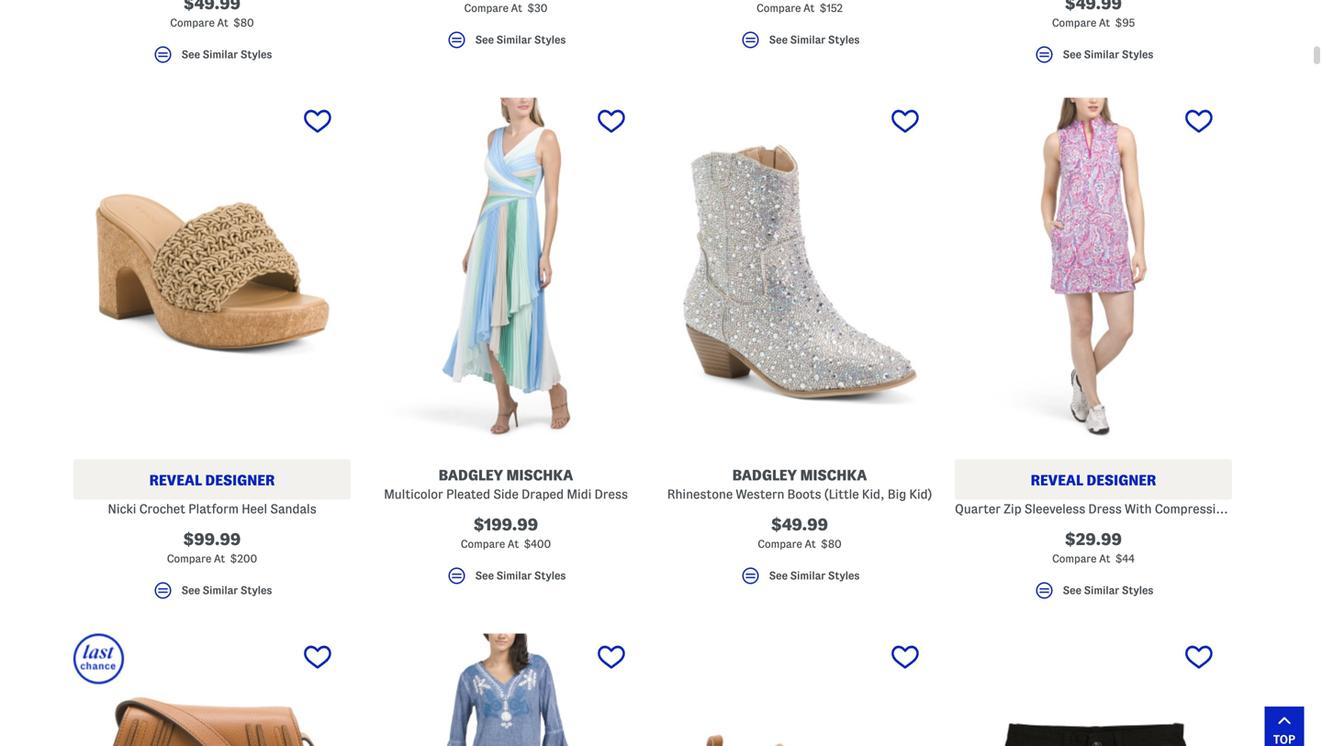 Task type: locate. For each thing, give the bounding box(es) containing it.
styles down $49.99 compare at              $80
[[828, 570, 860, 582]]

similar down compare at              $95
[[1084, 49, 1120, 60]]

see similar styles button down $29.99 compare at              $44 on the bottom of the page
[[955, 580, 1232, 610]]

dress
[[595, 488, 628, 501], [1088, 502, 1122, 516]]

designer for $99.99
[[205, 472, 275, 488]]

see similar styles down 'compare at              $30' 'link'
[[475, 34, 566, 46]]

compare at              $95 link
[[955, 0, 1232, 33]]

see inside $49.99 compare at              $80 element
[[181, 49, 200, 60]]

similar down $400
[[496, 570, 532, 582]]

badgley inside badgley mischka rhinestone western boots (little kid, big kid)
[[732, 467, 797, 483]]

badgley mischka multicolor pleated side draped midi dress $199.99 compare at              $400 element
[[367, 98, 645, 595]]

see inside badgley mischka rhinestone western boots (little kid, big kid) $49.99 compare at              $80 element
[[769, 570, 788, 582]]

see down compare at              $152 link
[[769, 34, 788, 46]]

see similar styles
[[475, 34, 566, 46], [769, 34, 860, 46], [181, 49, 272, 60], [1063, 49, 1154, 60], [475, 570, 566, 582], [769, 570, 860, 582], [181, 585, 272, 597], [1063, 585, 1154, 597]]

$152
[[820, 2, 843, 14]]

styles down "compare at              $80"
[[240, 49, 272, 60]]

reveal
[[149, 472, 202, 488], [1031, 472, 1084, 488]]

0 vertical spatial dress
[[595, 488, 628, 501]]

0 horizontal spatial dress
[[595, 488, 628, 501]]

pleated
[[446, 488, 490, 501]]

kid)
[[909, 488, 932, 501]]

1 horizontal spatial mischka
[[800, 467, 867, 483]]

rhinestone western boots (little kid, big kid) image
[[661, 98, 938, 445]]

styles inside $49.99 compare at              $95 element
[[1122, 49, 1154, 60]]

2 reveal designer from the left
[[1031, 472, 1156, 488]]

see down 'compare at              $30' 'link'
[[475, 34, 494, 46]]

badgley up pleated
[[439, 467, 503, 483]]

1 horizontal spatial badgley
[[732, 467, 797, 483]]

1 badgley from the left
[[439, 467, 503, 483]]

1 vertical spatial $80
[[821, 538, 842, 550]]

western
[[736, 488, 785, 501]]

designer up quarter zip sleeveless dress with compression shorts
[[1087, 472, 1156, 488]]

2 designer from the left
[[1087, 472, 1156, 488]]

0 horizontal spatial reveal
[[149, 472, 202, 488]]

styles inside english factory $79.99 compare at              $152 element
[[828, 34, 860, 46]]

mischka up (little
[[800, 467, 867, 483]]

fez embroidered maxi tunic cover-up image
[[367, 634, 645, 747]]

compare at              $152 link
[[661, 0, 938, 18]]

compare at              $80
[[170, 17, 254, 28]]

crochet
[[139, 502, 185, 516]]

mischka inside badgley mischka multicolor pleated side draped midi dress
[[506, 467, 573, 483]]

0 horizontal spatial badgley
[[439, 467, 503, 483]]

1 horizontal spatial designer
[[1087, 472, 1156, 488]]

see
[[475, 34, 494, 46], [769, 34, 788, 46], [181, 49, 200, 60], [1063, 49, 1082, 60], [475, 570, 494, 582], [769, 570, 788, 582], [181, 585, 200, 597], [1063, 585, 1082, 597]]

similar inside badgley mischka multicolor pleated side draped midi dress $199.99 compare at              $400 element
[[496, 570, 532, 582]]

midi
[[567, 488, 592, 501]]

compare at              $80 link
[[73, 0, 351, 33]]

1 horizontal spatial reveal designer
[[1031, 472, 1156, 488]]

multicolor pleated side draped midi dress image
[[367, 98, 645, 445]]

see down $99.99 compare at              $200
[[181, 585, 200, 597]]

see similar styles button down $199.99 compare at              $400
[[367, 565, 645, 595]]

$95
[[1115, 17, 1135, 28]]

$80
[[233, 17, 254, 28], [821, 538, 842, 550]]

similar down $49.99 compare at              $80
[[790, 570, 826, 582]]

see similar styles down "compare at              $80"
[[181, 49, 272, 60]]

see similar styles inside reveal designer quarter zip sleeveless dress with compression shorts $29.99 compare at              $44 element
[[1063, 585, 1154, 597]]

styles down '$95' on the top
[[1122, 49, 1154, 60]]

similar down $200
[[203, 585, 238, 597]]

1 vertical spatial dress
[[1088, 502, 1122, 516]]

styles inside badgley mischka multicolor pleated side draped midi dress $199.99 compare at              $400 element
[[534, 570, 566, 582]]

styles
[[534, 34, 566, 46], [828, 34, 860, 46], [240, 49, 272, 60], [1122, 49, 1154, 60], [534, 570, 566, 582], [828, 570, 860, 582], [240, 585, 272, 597], [1122, 585, 1154, 597]]

see down $49.99 compare at              $80
[[769, 570, 788, 582]]

designer for $29.99
[[1087, 472, 1156, 488]]

dress up $29.99
[[1088, 502, 1122, 516]]

similar inside reveal designer nicki crochet platform heel sandals $99.99 compare at              $200 element
[[203, 585, 238, 597]]

badgley
[[439, 467, 503, 483], [732, 467, 797, 483]]

side
[[493, 488, 519, 501]]

2 badgley from the left
[[732, 467, 797, 483]]

2 mischka from the left
[[800, 467, 867, 483]]

styles down $30
[[534, 34, 566, 46]]

styles down $200
[[240, 585, 272, 597]]

reveal for $29.99
[[1031, 472, 1084, 488]]

1 mischka from the left
[[506, 467, 573, 483]]

reveal designer up quarter zip sleeveless dress with compression shorts
[[1031, 472, 1156, 488]]

1 reveal designer from the left
[[149, 472, 275, 488]]

zip
[[1004, 502, 1022, 516]]

see down compare at              $95
[[1063, 49, 1082, 60]]

1 horizontal spatial $80
[[821, 538, 842, 550]]

$29.99
[[1065, 531, 1122, 549]]

styles down $152
[[828, 34, 860, 46]]

$49.99
[[771, 516, 828, 534]]

compare inside $29.99 compare at              $44
[[1052, 553, 1097, 565]]

reveal up sleeveless
[[1031, 472, 1084, 488]]

see similar styles down $400
[[475, 570, 566, 582]]

styles down $44 in the bottom of the page
[[1122, 585, 1154, 597]]

see similar styles inside $49.99 compare at              $95 element
[[1063, 49, 1154, 60]]

reveal up crochet at the left
[[149, 472, 202, 488]]

$200
[[230, 553, 257, 565]]

designer
[[205, 472, 275, 488], [1087, 472, 1156, 488]]

styles down $400
[[534, 570, 566, 582]]

reveal designer
[[149, 472, 275, 488], [1031, 472, 1156, 488]]

0 horizontal spatial mischka
[[506, 467, 573, 483]]

see similar styles inside badgley mischka multicolor pleated side draped midi dress $199.99 compare at              $400 element
[[475, 570, 566, 582]]

quarter zip sleeveless dress with compression shorts image
[[955, 98, 1232, 445]]

$80 inside $49.99 compare at              $80
[[821, 538, 842, 550]]

see down $199.99 compare at              $400
[[475, 570, 494, 582]]

see down $29.99 compare at              $44 on the bottom of the page
[[1063, 585, 1082, 597]]

similar down "compare at              $80"
[[203, 49, 238, 60]]

see similar styles down $49.99 compare at              $80
[[769, 570, 860, 582]]

see similar styles button down 'compare at              $30' 'link'
[[367, 29, 645, 59]]

styles inside reveal designer nicki crochet platform heel sandals $99.99 compare at              $200 element
[[240, 585, 272, 597]]

see similar styles button
[[367, 29, 645, 59], [661, 29, 938, 59], [73, 44, 351, 74], [955, 44, 1232, 74], [367, 565, 645, 595], [661, 565, 938, 595], [73, 580, 351, 610], [955, 580, 1232, 610]]

mischka
[[506, 467, 573, 483], [800, 467, 867, 483]]

0 horizontal spatial designer
[[205, 472, 275, 488]]

$49.99 compare at              $80 element
[[73, 0, 351, 74]]

2 reveal from the left
[[1031, 472, 1084, 488]]

boots
[[787, 488, 821, 501]]

badgley mischka rhinestone western boots (little kid, big kid)
[[667, 467, 932, 501]]

reveal designer up "nicki crochet platform heel sandals"
[[149, 472, 275, 488]]

mischka inside badgley mischka rhinestone western boots (little kid, big kid)
[[800, 467, 867, 483]]

multicolor
[[384, 488, 443, 501]]

mischka up draped
[[506, 467, 573, 483]]

compare inside $49.99 compare at              $80
[[758, 538, 802, 550]]

similar inside $49.99 compare at              $95 element
[[1084, 49, 1120, 60]]

compare
[[464, 2, 509, 14], [757, 2, 801, 14], [170, 17, 215, 28], [1052, 17, 1097, 28], [461, 538, 505, 550], [758, 538, 802, 550], [167, 553, 211, 565], [1052, 553, 1097, 565]]

similar down 'compare at              $30' 'link'
[[496, 34, 532, 46]]

dress right "midi"
[[595, 488, 628, 501]]

see inside reveal designer nicki crochet platform heel sandals $99.99 compare at              $200 element
[[181, 585, 200, 597]]

0 horizontal spatial reveal designer
[[149, 472, 275, 488]]

compare inside $99.99 compare at              $200
[[167, 553, 211, 565]]

styles inside reveal designer quarter zip sleeveless dress with compression shorts $29.99 compare at              $44 element
[[1122, 585, 1154, 597]]

see similar styles down compare at              $95
[[1063, 49, 1154, 60]]

see similar styles down compare at              $152 link
[[769, 34, 860, 46]]

badgley inside badgley mischka multicolor pleated side draped midi dress
[[439, 467, 503, 483]]

1 designer from the left
[[205, 472, 275, 488]]

badgley mischka multicolor pleated side draped midi dress
[[384, 467, 628, 501]]

designer up heel
[[205, 472, 275, 488]]

similar down compare at              $152 link
[[790, 34, 826, 46]]

reveal designer for $99.99
[[149, 472, 275, 488]]

$199.99
[[474, 516, 538, 534]]

see similar styles button down $99.99 compare at              $200
[[73, 580, 351, 610]]

see similar styles down $44 in the bottom of the page
[[1063, 585, 1154, 597]]

0 horizontal spatial $80
[[233, 17, 254, 28]]

$400
[[524, 538, 551, 550]]

see down "compare at              $80"
[[181, 49, 200, 60]]

styles inside $49.99 compare at              $80 element
[[240, 49, 272, 60]]

see similar styles inside badgley mischka rhinestone western boots (little kid, big kid) $49.99 compare at              $80 element
[[769, 570, 860, 582]]

1 horizontal spatial reveal
[[1031, 472, 1084, 488]]

sleeveless
[[1025, 502, 1086, 516]]

see similar styles button down $49.99 compare at              $80
[[661, 565, 938, 595]]

see similar styles down $200
[[181, 585, 272, 597]]

1 reveal from the left
[[149, 472, 202, 488]]

heel
[[242, 502, 267, 516]]

english factory $79.99 compare at              $152 element
[[661, 0, 938, 59]]

similar
[[496, 34, 532, 46], [790, 34, 826, 46], [203, 49, 238, 60], [1084, 49, 1120, 60], [496, 570, 532, 582], [790, 570, 826, 582], [203, 585, 238, 597], [1084, 585, 1120, 597]]

compare at              $30 link
[[367, 0, 645, 18]]

similar down $44 in the bottom of the page
[[1084, 585, 1120, 597]]

badgley up western
[[732, 467, 797, 483]]

platform
[[188, 502, 239, 516]]



Task type: vqa. For each thing, say whether or not it's contained in the screenshot.
Kinetic Impact Lace-up Sneakers Image
no



Task type: describe. For each thing, give the bounding box(es) containing it.
styles inside most wanted $14.99 compare at              $30 element
[[534, 34, 566, 46]]

reveal designer nicki crochet platform heel sandals $99.99 compare at              $200 element
[[73, 98, 351, 610]]

(little
[[824, 488, 859, 501]]

see similar styles button inside reveal designer quarter zip sleeveless dress with compression shorts $29.99 compare at              $44 element
[[955, 580, 1232, 610]]

$49.99 compare at              $80
[[758, 516, 842, 550]]

0 vertical spatial $80
[[233, 17, 254, 28]]

quarter zip sleeveless dress with compression shorts
[[955, 502, 1273, 516]]

quarter
[[955, 502, 1001, 516]]

newport h2 sandals image
[[661, 634, 938, 747]]

$49.99 compare at              $95 element
[[955, 0, 1232, 74]]

compare inside $199.99 compare at              $400
[[461, 538, 505, 550]]

see inside most wanted $14.99 compare at              $30 element
[[475, 34, 494, 46]]

compare at              $30
[[464, 2, 548, 14]]

see similar styles inside english factory $79.99 compare at              $152 element
[[769, 34, 860, 46]]

big girl washed denim shorts image
[[955, 634, 1232, 747]]

see similar styles button down compare at              $95
[[955, 44, 1232, 74]]

$99.99 compare at              $200
[[167, 531, 257, 565]]

with
[[1125, 502, 1152, 516]]

made in italy grained calfskin leather marcie small saddle bag image
[[73, 634, 351, 747]]

similar inside most wanted $14.99 compare at              $30 element
[[496, 34, 532, 46]]

badgley for $199.99
[[439, 467, 503, 483]]

similar inside reveal designer quarter zip sleeveless dress with compression shorts $29.99 compare at              $44 element
[[1084, 585, 1120, 597]]

similar inside english factory $79.99 compare at              $152 element
[[790, 34, 826, 46]]

rhinestone
[[667, 488, 733, 501]]

reveal for $99.99
[[149, 472, 202, 488]]

see inside $49.99 compare at              $95 element
[[1063, 49, 1082, 60]]

compare at              $152
[[757, 2, 843, 14]]

$199.99 compare at              $400
[[461, 516, 551, 550]]

sandals
[[270, 502, 316, 516]]

dress inside badgley mischka multicolor pleated side draped midi dress
[[595, 488, 628, 501]]

see inside reveal designer quarter zip sleeveless dress with compression shorts $29.99 compare at              $44 element
[[1063, 585, 1082, 597]]

$29.99 compare at              $44
[[1052, 531, 1135, 565]]

styles inside badgley mischka rhinestone western boots (little kid, big kid) $49.99 compare at              $80 element
[[828, 570, 860, 582]]

reveal designer quarter zip sleeveless dress with compression shorts $29.99 compare at              $44 element
[[955, 98, 1273, 610]]

see inside badgley mischka multicolor pleated side draped midi dress $199.99 compare at              $400 element
[[475, 570, 494, 582]]

see similar styles button down compare at              $152 link
[[661, 29, 938, 59]]

$30
[[527, 2, 548, 14]]

big
[[888, 488, 907, 501]]

mischka for $49.99
[[800, 467, 867, 483]]

mischka for $199.99
[[506, 467, 573, 483]]

compare at              $95
[[1052, 17, 1135, 28]]

compression
[[1155, 502, 1230, 516]]

reveal designer for $29.99
[[1031, 472, 1156, 488]]

badgley mischka rhinestone western boots (little kid, big kid) $49.99 compare at              $80 element
[[661, 98, 938, 595]]

see similar styles inside reveal designer nicki crochet platform heel sandals $99.99 compare at              $200 element
[[181, 585, 272, 597]]

nicki
[[108, 502, 136, 516]]

nicki crochet platform heel sandals image
[[73, 98, 351, 445]]

$44
[[1116, 553, 1135, 565]]

see similar styles button down "compare at              $80"
[[73, 44, 351, 74]]

draped
[[522, 488, 564, 501]]

1 horizontal spatial dress
[[1088, 502, 1122, 516]]

similar inside badgley mischka rhinestone western boots (little kid, big kid) $49.99 compare at              $80 element
[[790, 570, 826, 582]]

compare inside 'link'
[[464, 2, 509, 14]]

shorts
[[1233, 502, 1273, 516]]

$99.99
[[183, 531, 241, 549]]

kid,
[[862, 488, 885, 501]]

nicki crochet platform heel sandals
[[108, 502, 316, 516]]

similar inside $49.99 compare at              $80 element
[[203, 49, 238, 60]]

most wanted $14.99 compare at              $30 element
[[367, 0, 645, 59]]

see similar styles inside $49.99 compare at              $80 element
[[181, 49, 272, 60]]

see similar styles inside most wanted $14.99 compare at              $30 element
[[475, 34, 566, 46]]

badgley for $49.99
[[732, 467, 797, 483]]

see inside english factory $79.99 compare at              $152 element
[[769, 34, 788, 46]]



